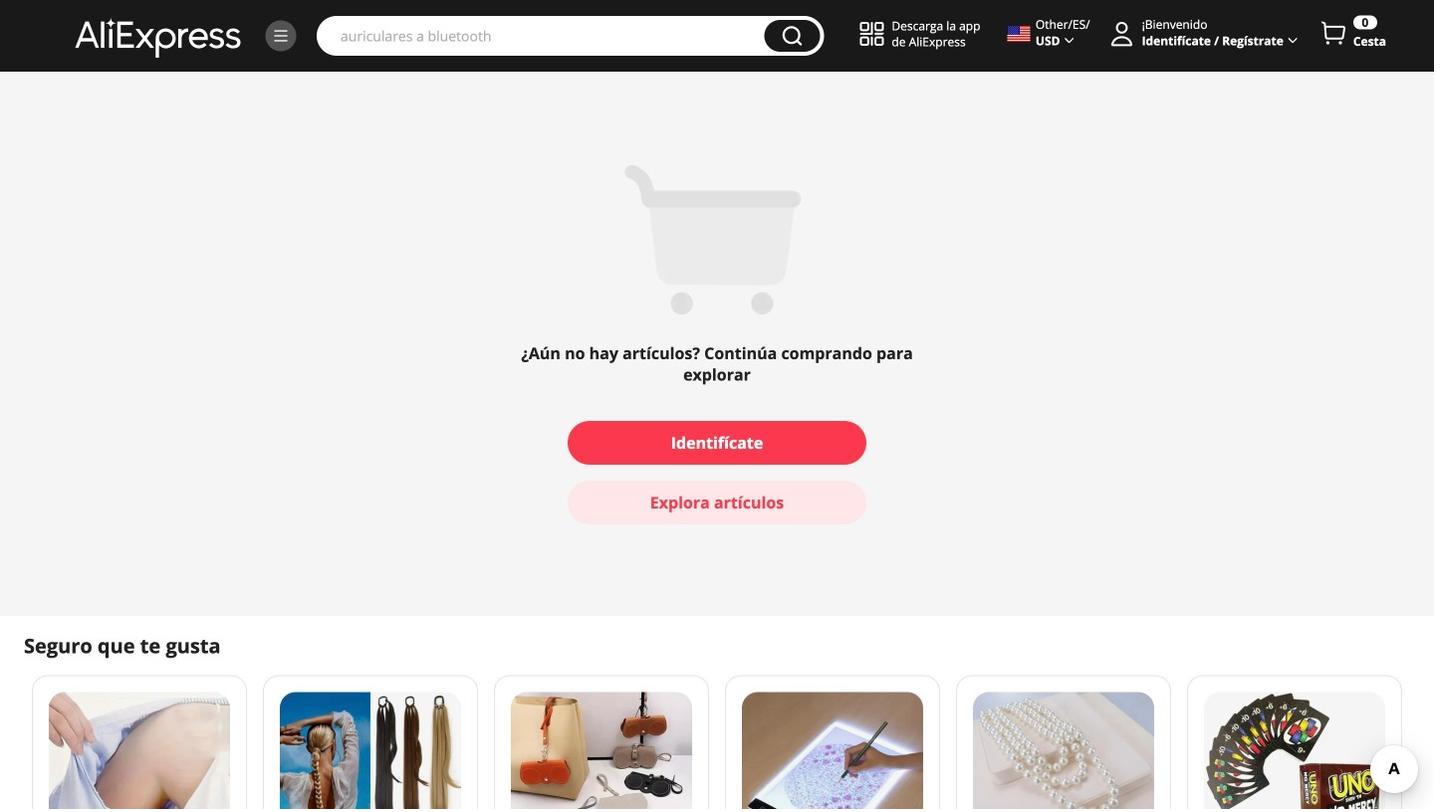 Task type: describe. For each thing, give the bounding box(es) containing it.
1sqid_b image
[[272, 27, 290, 45]]



Task type: locate. For each thing, give the bounding box(es) containing it.
None button
[[764, 20, 820, 52]]

auriculares a bluetooth text field
[[331, 26, 755, 46]]



Task type: vqa. For each thing, say whether or not it's contained in the screenshot.
the Nov 17, 11:59 PM PT at the left
no



